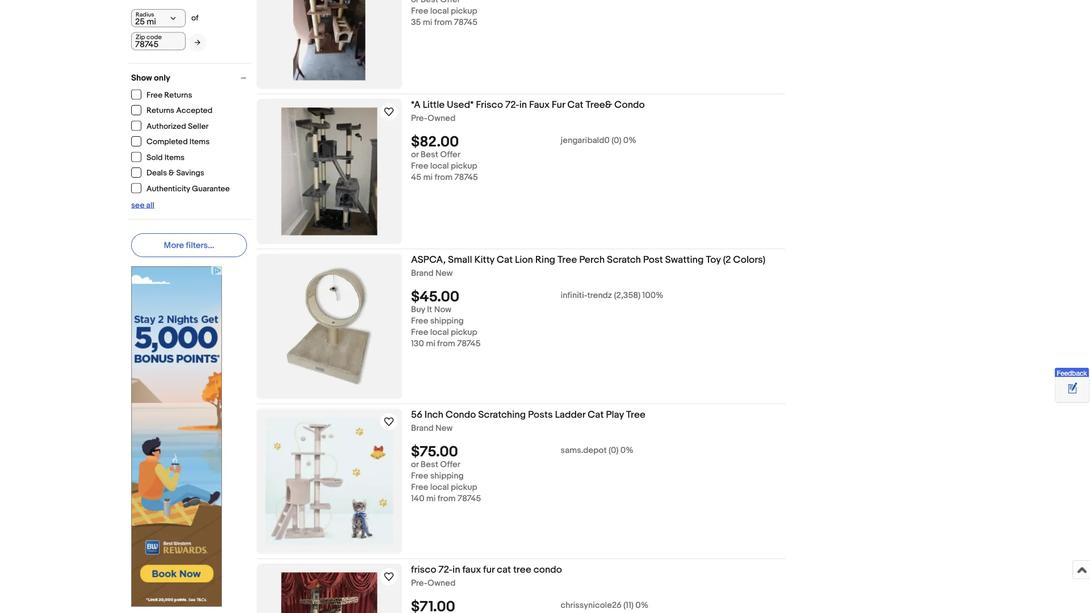 Task type: describe. For each thing, give the bounding box(es) containing it.
swatting
[[666, 254, 704, 266]]

all
[[146, 201, 154, 210]]

cat inside 56 inch condo scratching posts ladder cat play tree brand new
[[588, 409, 604, 421]]

new inside 56 inch condo scratching posts ladder cat play tree brand new
[[436, 423, 453, 434]]

offer for shipping
[[440, 460, 461, 470]]

&
[[169, 168, 175, 178]]

filters...
[[186, 240, 214, 251]]

of
[[191, 13, 199, 23]]

play
[[606, 409, 624, 421]]

authorized seller
[[147, 122, 209, 131]]

aspca, small kitty cat lion ring tree perch scratch post swatting toy (2 colors) brand new
[[411, 254, 766, 279]]

130
[[411, 339, 424, 349]]

authorized
[[147, 122, 186, 131]]

now
[[434, 305, 452, 315]]

faux
[[529, 99, 550, 111]]

140
[[411, 494, 425, 504]]

in inside *a little used* frisco 72-in faux fur cat tree& condo pre-owned
[[520, 99, 527, 111]]

only
[[154, 73, 170, 83]]

from inside 'free local pickup 35 mi from 78745'
[[434, 17, 452, 28]]

mi inside infiniti-trendz (2,358) 100% buy it now free shipping free local pickup 130 mi from 78745
[[426, 339, 436, 349]]

aspca,
[[411, 254, 446, 266]]

infiniti-
[[561, 291, 588, 301]]

aspca, small kitty cat lion ring tree perch scratch post swatting toy (2 colors) image
[[286, 263, 373, 391]]

best for local
[[421, 150, 439, 160]]

free inside "jengaribald0 (0) 0% or best offer free local pickup 45 mi from 78745"
[[411, 161, 429, 171]]

post
[[644, 254, 663, 266]]

45
[[411, 173, 422, 183]]

*a little used* frisco 72-in faux fur cat tree& condo heading
[[411, 99, 645, 111]]

sams.depot (0) 0% or best offer free shipping free local pickup 140 mi from 78745
[[411, 446, 634, 504]]

sold items
[[147, 153, 185, 162]]

fur
[[552, 99, 565, 111]]

from inside 'sams.depot (0) 0% or best offer free shipping free local pickup 140 mi from 78745'
[[438, 494, 456, 504]]

see all button
[[131, 201, 154, 210]]

accepted
[[176, 106, 213, 116]]

new inside aspca, small kitty cat lion ring tree perch scratch post swatting toy (2 colors) brand new
[[436, 268, 453, 279]]

56
[[411, 409, 423, 421]]

frisco
[[476, 99, 503, 111]]

see
[[131, 201, 145, 210]]

frisco 72-in faux fur cat tree condo image
[[281, 573, 377, 614]]

more
[[164, 240, 184, 251]]

100%
[[643, 291, 664, 301]]

(11)
[[624, 601, 634, 611]]

ladder
[[555, 409, 586, 421]]

buy
[[411, 305, 425, 315]]

*a little used* frisco 72-in faux fur cat tree& condo image
[[281, 108, 377, 235]]

scratch
[[607, 254, 641, 266]]

72- inside *a little used* frisco 72-in faux fur cat tree& condo pre-owned
[[506, 99, 520, 111]]

items for completed items
[[190, 137, 210, 147]]

frisco 72-in faux fur cat tree condo link
[[411, 564, 786, 579]]

pickup inside "jengaribald0 (0) 0% or best offer free local pickup 45 mi from 78745"
[[451, 161, 478, 171]]

(2,358)
[[614, 291, 641, 301]]

tree
[[513, 564, 532, 576]]

(0) for sams.depot
[[609, 446, 619, 456]]

mi inside 'free local pickup 35 mi from 78745'
[[423, 17, 432, 28]]

sold
[[147, 153, 163, 162]]

ring
[[536, 254, 556, 266]]

perch
[[579, 254, 605, 266]]

see all
[[131, 201, 154, 210]]

sams.depot
[[561, 446, 607, 456]]

authenticity
[[147, 184, 190, 194]]

watch frisco 72-in faux fur cat tree condo image
[[382, 570, 396, 584]]

show
[[131, 73, 152, 83]]

aspca, small kitty cat lion ring tree perch scratch post swatting toy (2 colors) link
[[411, 254, 786, 268]]

little
[[423, 99, 445, 111]]

completed items
[[147, 137, 210, 147]]

items for sold items
[[165, 153, 185, 162]]

small
[[448, 254, 472, 266]]

guarantee
[[192, 184, 230, 194]]

condo
[[534, 564, 562, 576]]

chrissynicole26
[[561, 601, 622, 611]]

cat inside *a little used* frisco 72-in faux fur cat tree& condo pre-owned
[[568, 99, 584, 111]]

tree inside 56 inch condo scratching posts ladder cat play tree brand new
[[626, 409, 646, 421]]

colors)
[[734, 254, 766, 266]]

78745 inside 'free local pickup 35 mi from 78745'
[[454, 17, 478, 28]]

completed
[[147, 137, 188, 147]]

authenticity guarantee link
[[131, 183, 231, 194]]

78745 inside infiniti-trendz (2,358) 100% buy it now free shipping free local pickup 130 mi from 78745
[[457, 339, 481, 349]]

trendz
[[588, 291, 612, 301]]

78745 inside "jengaribald0 (0) 0% or best offer free local pickup 45 mi from 78745"
[[455, 173, 478, 183]]

in inside frisco 72-in faux fur cat tree condo pre-owned
[[453, 564, 460, 576]]

apply within filter image
[[195, 39, 201, 46]]

free returns
[[147, 90, 192, 100]]

posts
[[528, 409, 553, 421]]

free inside 'free local pickup 35 mi from 78745'
[[411, 6, 429, 16]]

$75.00
[[411, 444, 458, 461]]

0% for chrissynicole26 (11) 0%
[[636, 601, 649, 611]]

deals & savings link
[[131, 168, 205, 178]]

35
[[411, 17, 421, 28]]



Task type: vqa. For each thing, say whether or not it's contained in the screenshot.
the middle Cat
yes



Task type: locate. For each thing, give the bounding box(es) containing it.
1 or from the top
[[411, 150, 419, 160]]

1 pre- from the top
[[411, 113, 428, 124]]

seller
[[188, 122, 209, 131]]

0% inside 'sams.depot (0) 0% or best offer free shipping free local pickup 140 mi from 78745'
[[621, 446, 634, 456]]

cat right fur
[[568, 99, 584, 111]]

owned down frisco
[[428, 579, 456, 589]]

used*
[[447, 99, 474, 111]]

or
[[411, 150, 419, 160], [411, 460, 419, 470]]

2 new from the top
[[436, 423, 453, 434]]

$45.00
[[411, 289, 460, 306]]

1 vertical spatial or
[[411, 460, 419, 470]]

78745
[[454, 17, 478, 28], [455, 173, 478, 183], [457, 339, 481, 349], [458, 494, 481, 504]]

savings
[[176, 168, 204, 178]]

*a
[[411, 99, 421, 111]]

scratching
[[478, 409, 526, 421]]

56 inch condo scratching posts ladder cat play tree brand new
[[411, 409, 646, 434]]

0 vertical spatial owned
[[428, 113, 456, 124]]

0 vertical spatial cat
[[568, 99, 584, 111]]

3 pickup from the top
[[451, 328, 478, 338]]

0 vertical spatial offer
[[440, 150, 461, 160]]

78745 right the 130
[[457, 339, 481, 349]]

frisco 72-in faux fur cat tree condo pre-owned
[[411, 564, 562, 589]]

72- inside frisco 72-in faux fur cat tree condo pre-owned
[[439, 564, 453, 576]]

0% for jengaribald0 (0) 0% or best offer free local pickup 45 mi from 78745
[[624, 136, 637, 146]]

1 best from the top
[[421, 150, 439, 160]]

condo inside 56 inch condo scratching posts ladder cat play tree brand new
[[446, 409, 476, 421]]

watch 56 inch condo scratching posts ladder cat play tree image
[[382, 415, 396, 429]]

1 brand from the top
[[411, 268, 434, 279]]

or up 140
[[411, 460, 419, 470]]

0 vertical spatial returns
[[164, 90, 192, 100]]

lion
[[515, 254, 533, 266]]

items
[[190, 137, 210, 147], [165, 153, 185, 162]]

2 owned from the top
[[428, 579, 456, 589]]

returns accepted link
[[131, 105, 213, 116]]

0 horizontal spatial 72-
[[439, 564, 453, 576]]

pickup inside 'free local pickup 35 mi from 78745'
[[451, 6, 478, 16]]

pickup inside infiniti-trendz (2,358) 100% buy it now free shipping free local pickup 130 mi from 78745
[[451, 328, 478, 338]]

advertisement region
[[131, 266, 222, 607]]

best inside "jengaribald0 (0) 0% or best offer free local pickup 45 mi from 78745"
[[421, 150, 439, 160]]

pre- inside frisco 72-in faux fur cat tree condo pre-owned
[[411, 579, 428, 589]]

$82.00
[[411, 134, 459, 151]]

1 vertical spatial condo
[[446, 409, 476, 421]]

pre- inside *a little used* frisco 72-in faux fur cat tree& condo pre-owned
[[411, 113, 428, 124]]

0 vertical spatial (0)
[[612, 136, 622, 146]]

from right the 130
[[437, 339, 456, 349]]

more filters... button
[[131, 233, 247, 257]]

returns
[[164, 90, 192, 100], [147, 106, 174, 116]]

offer down inch
[[440, 460, 461, 470]]

chrissynicole26 (11) 0%
[[561, 601, 649, 611]]

local inside "jengaribald0 (0) 0% or best offer free local pickup 45 mi from 78745"
[[430, 161, 449, 171]]

1 offer from the top
[[440, 150, 461, 160]]

1 horizontal spatial in
[[520, 99, 527, 111]]

0 horizontal spatial in
[[453, 564, 460, 576]]

items up the deals & savings
[[165, 153, 185, 162]]

shipping
[[430, 316, 464, 326], [430, 471, 464, 482]]

cat
[[568, 99, 584, 111], [497, 254, 513, 266], [588, 409, 604, 421]]

0% down play
[[621, 446, 634, 456]]

*a little used* frisco 72-in faux fur cat tree& condo pre-owned
[[411, 99, 645, 124]]

tree inside aspca, small kitty cat lion ring tree perch scratch post swatting toy (2 colors) brand new
[[558, 254, 577, 266]]

2 pre- from the top
[[411, 579, 428, 589]]

best
[[421, 150, 439, 160], [421, 460, 439, 470]]

new down aspca,
[[436, 268, 453, 279]]

offer inside 'sams.depot (0) 0% or best offer free shipping free local pickup 140 mi from 78745'
[[440, 460, 461, 470]]

from right 45
[[435, 173, 453, 183]]

or inside 'sams.depot (0) 0% or best offer free shipping free local pickup 140 mi from 78745'
[[411, 460, 419, 470]]

0 vertical spatial 72-
[[506, 99, 520, 111]]

or up 45
[[411, 150, 419, 160]]

local inside 'free local pickup 35 mi from 78745'
[[430, 6, 449, 16]]

2 vertical spatial 0%
[[636, 601, 649, 611]]

78745 inside 'sams.depot (0) 0% or best offer free shipping free local pickup 140 mi from 78745'
[[458, 494, 481, 504]]

items inside 'link'
[[190, 137, 210, 147]]

4 local from the top
[[430, 483, 449, 493]]

mi
[[423, 17, 432, 28], [423, 173, 433, 183], [426, 339, 436, 349], [427, 494, 436, 504]]

frisco 72-in faux fur cat tree condo heading
[[411, 564, 562, 576]]

56 inch condo scratching posts ladder cat play tree heading
[[411, 409, 646, 421]]

deals
[[147, 168, 167, 178]]

1 vertical spatial pre-
[[411, 579, 428, 589]]

pickup
[[451, 6, 478, 16], [451, 161, 478, 171], [451, 328, 478, 338], [451, 483, 478, 493]]

from inside infiniti-trendz (2,358) 100% buy it now free shipping free local pickup 130 mi from 78745
[[437, 339, 456, 349]]

faux
[[463, 564, 481, 576]]

0 vertical spatial items
[[190, 137, 210, 147]]

returns up returns accepted
[[164, 90, 192, 100]]

brand inside 56 inch condo scratching posts ladder cat play tree brand new
[[411, 423, 434, 434]]

2 shipping from the top
[[430, 471, 464, 482]]

1 vertical spatial tree
[[626, 409, 646, 421]]

or inside "jengaribald0 (0) 0% or best offer free local pickup 45 mi from 78745"
[[411, 150, 419, 160]]

mi right 45
[[423, 173, 433, 183]]

0% right jengaribald0
[[624, 136, 637, 146]]

owned
[[428, 113, 456, 124], [428, 579, 456, 589]]

0 horizontal spatial tree
[[558, 254, 577, 266]]

tree right play
[[626, 409, 646, 421]]

0 vertical spatial pre-
[[411, 113, 428, 124]]

56 inch condo scratching posts ladder cat play tree link
[[411, 409, 786, 423]]

from right 140
[[438, 494, 456, 504]]

1 vertical spatial 72-
[[439, 564, 453, 576]]

2 brand from the top
[[411, 423, 434, 434]]

2 offer from the top
[[440, 460, 461, 470]]

1 pickup from the top
[[451, 6, 478, 16]]

1 vertical spatial in
[[453, 564, 460, 576]]

cat left play
[[588, 409, 604, 421]]

None text field
[[131, 32, 186, 50]]

shipping down now in the left of the page
[[430, 316, 464, 326]]

kitty
[[475, 254, 495, 266]]

78745 right 140
[[458, 494, 481, 504]]

from inside "jengaribald0 (0) 0% or best offer free local pickup 45 mi from 78745"
[[435, 173, 453, 183]]

2 best from the top
[[421, 460, 439, 470]]

items down 'seller'
[[190, 137, 210, 147]]

best inside 'sams.depot (0) 0% or best offer free shipping free local pickup 140 mi from 78745'
[[421, 460, 439, 470]]

offer
[[440, 150, 461, 160], [440, 460, 461, 470]]

mi right 35
[[423, 17, 432, 28]]

frisco
[[411, 564, 437, 576]]

tree right ring
[[558, 254, 577, 266]]

78745 down $82.00
[[455, 173, 478, 183]]

0 vertical spatial in
[[520, 99, 527, 111]]

pre-
[[411, 113, 428, 124], [411, 579, 428, 589]]

fur
[[483, 564, 495, 576]]

(0) right the sams.depot
[[609, 446, 619, 456]]

brand inside aspca, small kitty cat lion ring tree perch scratch post swatting toy (2 colors) brand new
[[411, 268, 434, 279]]

inch
[[425, 409, 444, 421]]

pickup inside 'sams.depot (0) 0% or best offer free shipping free local pickup 140 mi from 78745'
[[451, 483, 478, 493]]

0 vertical spatial shipping
[[430, 316, 464, 326]]

mi inside "jengaribald0 (0) 0% or best offer free local pickup 45 mi from 78745"
[[423, 173, 433, 183]]

or for shipping
[[411, 460, 419, 470]]

2 horizontal spatial cat
[[588, 409, 604, 421]]

condo
[[615, 99, 645, 111], [446, 409, 476, 421]]

1 vertical spatial items
[[165, 153, 185, 162]]

more filters...
[[164, 240, 214, 251]]

returns accepted
[[147, 106, 213, 116]]

shipping inside 'sams.depot (0) 0% or best offer free shipping free local pickup 140 mi from 78745'
[[430, 471, 464, 482]]

new down inch
[[436, 423, 453, 434]]

1 horizontal spatial cat
[[568, 99, 584, 111]]

show only
[[131, 73, 170, 83]]

authorized seller link
[[131, 121, 209, 131]]

feedback
[[1057, 369, 1088, 377]]

1 vertical spatial owned
[[428, 579, 456, 589]]

1 vertical spatial (0)
[[609, 446, 619, 456]]

1 vertical spatial brand
[[411, 423, 434, 434]]

2 or from the top
[[411, 460, 419, 470]]

local inside 'sams.depot (0) 0% or best offer free shipping free local pickup 140 mi from 78745'
[[430, 483, 449, 493]]

owned down little
[[428, 113, 456, 124]]

pre- down frisco
[[411, 579, 428, 589]]

owned inside *a little used* frisco 72-in faux fur cat tree& condo pre-owned
[[428, 113, 456, 124]]

2 local from the top
[[430, 161, 449, 171]]

pre- down the *a
[[411, 113, 428, 124]]

mi right 140
[[427, 494, 436, 504]]

1 vertical spatial new
[[436, 423, 453, 434]]

sold items link
[[131, 152, 185, 162]]

0 vertical spatial tree
[[558, 254, 577, 266]]

1 vertical spatial shipping
[[430, 471, 464, 482]]

(2
[[723, 254, 731, 266]]

local inside infiniti-trendz (2,358) 100% buy it now free shipping free local pickup 130 mi from 78745
[[430, 328, 449, 338]]

0 horizontal spatial items
[[165, 153, 185, 162]]

cat
[[497, 564, 511, 576]]

1 vertical spatial best
[[421, 460, 439, 470]]

78745 right 35
[[454, 17, 478, 28]]

1 horizontal spatial tree
[[626, 409, 646, 421]]

0 horizontal spatial condo
[[446, 409, 476, 421]]

mi right the 130
[[426, 339, 436, 349]]

show only button
[[131, 73, 252, 83]]

free returns link
[[131, 89, 193, 100]]

shipping down "$75.00"
[[430, 471, 464, 482]]

watch *a little used* frisco 72-in faux fur cat tree& condo image
[[382, 105, 396, 119]]

1 owned from the top
[[428, 113, 456, 124]]

56 inch condo scratching posts ladder cat play tree image
[[266, 418, 393, 546]]

from right 35
[[434, 17, 452, 28]]

0 vertical spatial brand
[[411, 268, 434, 279]]

6' cat tree image
[[293, 0, 366, 80]]

cat inside aspca, small kitty cat lion ring tree perch scratch post swatting toy (2 colors) brand new
[[497, 254, 513, 266]]

from
[[434, 17, 452, 28], [435, 173, 453, 183], [437, 339, 456, 349], [438, 494, 456, 504]]

jengaribald0 (0) 0% or best offer free local pickup 45 mi from 78745
[[411, 136, 637, 183]]

cat left lion
[[497, 254, 513, 266]]

1 new from the top
[[436, 268, 453, 279]]

3 local from the top
[[430, 328, 449, 338]]

condo right inch
[[446, 409, 476, 421]]

deals & savings
[[147, 168, 204, 178]]

0 vertical spatial new
[[436, 268, 453, 279]]

0 vertical spatial 0%
[[624, 136, 637, 146]]

2 vertical spatial cat
[[588, 409, 604, 421]]

best up 140
[[421, 460, 439, 470]]

offer down used*
[[440, 150, 461, 160]]

brand down 56
[[411, 423, 434, 434]]

0% right (11)
[[636, 601, 649, 611]]

or for local
[[411, 150, 419, 160]]

(0) inside "jengaribald0 (0) 0% or best offer free local pickup 45 mi from 78745"
[[612, 136, 622, 146]]

owned inside frisco 72-in faux fur cat tree condo pre-owned
[[428, 579, 456, 589]]

jengaribald0
[[561, 136, 610, 146]]

1 vertical spatial 0%
[[621, 446, 634, 456]]

infiniti-trendz (2,358) 100% buy it now free shipping free local pickup 130 mi from 78745
[[411, 291, 664, 349]]

1 vertical spatial cat
[[497, 254, 513, 266]]

0% for sams.depot (0) 0% or best offer free shipping free local pickup 140 mi from 78745
[[621, 446, 634, 456]]

free local pickup 35 mi from 78745
[[411, 6, 478, 28]]

1 horizontal spatial condo
[[615, 99, 645, 111]]

0 vertical spatial condo
[[615, 99, 645, 111]]

2 pickup from the top
[[451, 161, 478, 171]]

1 vertical spatial returns
[[147, 106, 174, 116]]

offer for local
[[440, 150, 461, 160]]

new
[[436, 268, 453, 279], [436, 423, 453, 434]]

aspca, small kitty cat lion ring tree perch scratch post swatting toy (2 colors) heading
[[411, 254, 766, 266]]

brand down aspca,
[[411, 268, 434, 279]]

local
[[430, 6, 449, 16], [430, 161, 449, 171], [430, 328, 449, 338], [430, 483, 449, 493]]

returns down free returns link
[[147, 106, 174, 116]]

1 horizontal spatial 72-
[[506, 99, 520, 111]]

best for shipping
[[421, 460, 439, 470]]

1 local from the top
[[430, 6, 449, 16]]

tree&
[[586, 99, 613, 111]]

mi inside 'sams.depot (0) 0% or best offer free shipping free local pickup 140 mi from 78745'
[[427, 494, 436, 504]]

(0) for jengaribald0
[[612, 136, 622, 146]]

completed items link
[[131, 136, 210, 147]]

1 vertical spatial offer
[[440, 460, 461, 470]]

best up 45
[[421, 150, 439, 160]]

*a little used* frisco 72-in faux fur cat tree& condo link
[[411, 99, 786, 113]]

0 horizontal spatial cat
[[497, 254, 513, 266]]

4 pickup from the top
[[451, 483, 478, 493]]

0 vertical spatial or
[[411, 150, 419, 160]]

it
[[427, 305, 432, 315]]

1 horizontal spatial items
[[190, 137, 210, 147]]

0% inside "jengaribald0 (0) 0% or best offer free local pickup 45 mi from 78745"
[[624, 136, 637, 146]]

shipping inside infiniti-trendz (2,358) 100% buy it now free shipping free local pickup 130 mi from 78745
[[430, 316, 464, 326]]

toy
[[706, 254, 721, 266]]

condo right tree&
[[615, 99, 645, 111]]

returns inside "link"
[[147, 106, 174, 116]]

0 vertical spatial best
[[421, 150, 439, 160]]

(0) inside 'sams.depot (0) 0% or best offer free shipping free local pickup 140 mi from 78745'
[[609, 446, 619, 456]]

authenticity guarantee
[[147, 184, 230, 194]]

0%
[[624, 136, 637, 146], [621, 446, 634, 456], [636, 601, 649, 611]]

1 shipping from the top
[[430, 316, 464, 326]]

tree
[[558, 254, 577, 266], [626, 409, 646, 421]]

offer inside "jengaribald0 (0) 0% or best offer free local pickup 45 mi from 78745"
[[440, 150, 461, 160]]

condo inside *a little used* frisco 72-in faux fur cat tree& condo pre-owned
[[615, 99, 645, 111]]

(0) right jengaribald0
[[612, 136, 622, 146]]

free
[[411, 6, 429, 16], [147, 90, 163, 100], [411, 161, 429, 171], [411, 316, 429, 326], [411, 328, 429, 338], [411, 471, 429, 482], [411, 483, 429, 493]]



